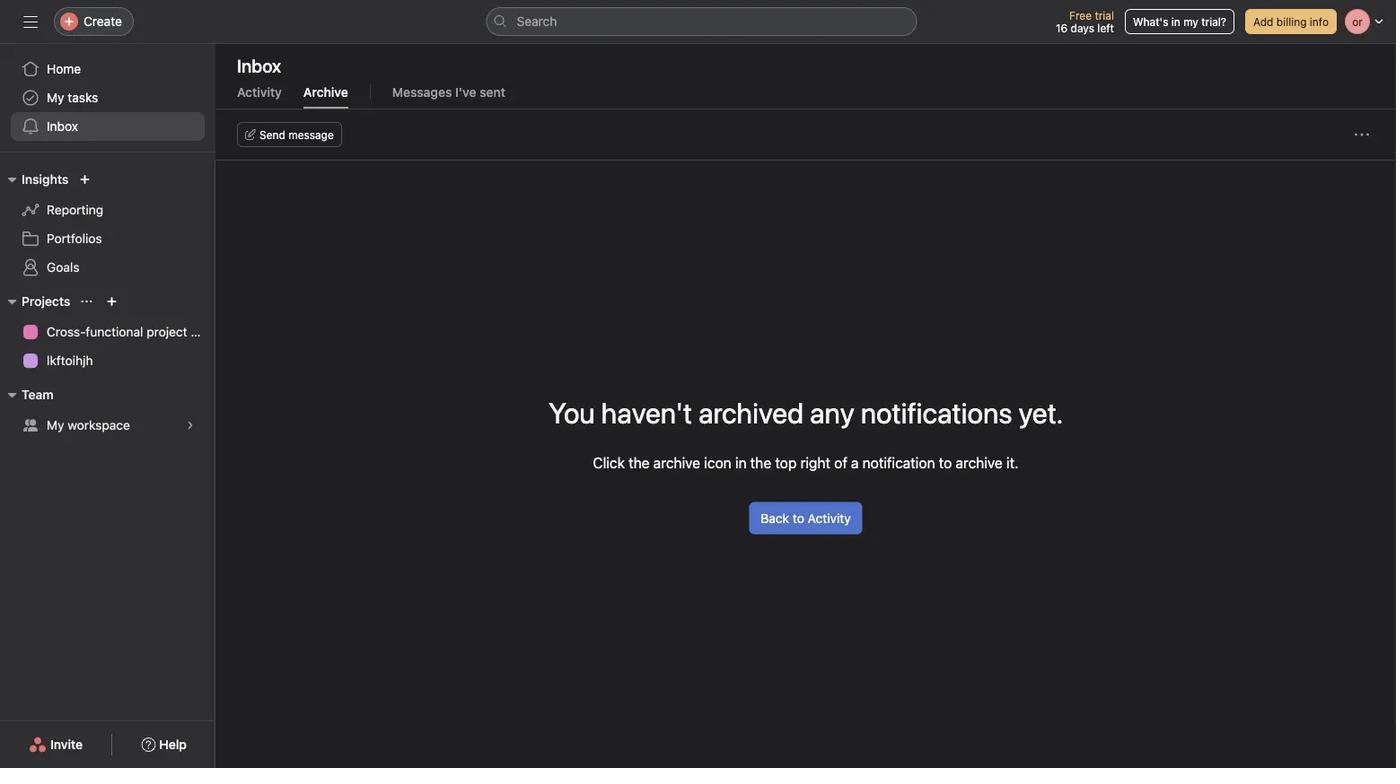 Task type: locate. For each thing, give the bounding box(es) containing it.
1 horizontal spatial inbox
[[237, 55, 281, 76]]

hide sidebar image
[[23, 14, 38, 29]]

to inside button
[[793, 511, 805, 526]]

notifications yet.
[[861, 396, 1064, 430]]

1 my from the top
[[47, 90, 64, 105]]

1 vertical spatial activity
[[808, 511, 851, 526]]

my left the tasks
[[47, 90, 64, 105]]

0 vertical spatial to
[[939, 455, 952, 472]]

click
[[593, 455, 625, 472]]

the
[[629, 455, 650, 472], [751, 455, 772, 472]]

activity up the send
[[237, 85, 282, 100]]

activity link
[[237, 85, 282, 109]]

my inside global element
[[47, 90, 64, 105]]

to right notification
[[939, 455, 952, 472]]

1 horizontal spatial to
[[939, 455, 952, 472]]

what's in my trial?
[[1134, 15, 1227, 28]]

portfolios link
[[11, 225, 205, 253]]

1 vertical spatial to
[[793, 511, 805, 526]]

you
[[549, 396, 595, 430]]

my for my workspace
[[47, 418, 64, 433]]

create button
[[54, 7, 134, 36]]

search list box
[[486, 7, 918, 36]]

portfolios
[[47, 231, 102, 246]]

1 horizontal spatial in
[[1172, 15, 1181, 28]]

the right click
[[629, 455, 650, 472]]

i've
[[455, 85, 477, 100]]

my down team
[[47, 418, 64, 433]]

any
[[810, 396, 855, 430]]

trial?
[[1202, 15, 1227, 28]]

inbox down my tasks
[[47, 119, 78, 134]]

0 horizontal spatial activity
[[237, 85, 282, 100]]

in
[[1172, 15, 1181, 28], [736, 455, 747, 472]]

0 horizontal spatial to
[[793, 511, 805, 526]]

1 horizontal spatial activity
[[808, 511, 851, 526]]

my tasks link
[[11, 84, 205, 112]]

in right icon at the bottom of page
[[736, 455, 747, 472]]

team button
[[0, 384, 54, 406]]

send message button
[[237, 122, 342, 147]]

send message
[[260, 128, 334, 141]]

0 vertical spatial in
[[1172, 15, 1181, 28]]

sent
[[480, 85, 506, 100]]

archive left it.
[[956, 455, 1003, 472]]

the left top
[[751, 455, 772, 472]]

archive
[[654, 455, 701, 472], [956, 455, 1003, 472]]

0 horizontal spatial the
[[629, 455, 650, 472]]

inbox link
[[11, 112, 205, 141]]

back to activity button
[[749, 503, 863, 535]]

in inside button
[[1172, 15, 1181, 28]]

2 my from the top
[[47, 418, 64, 433]]

2 the from the left
[[751, 455, 772, 472]]

goals
[[47, 260, 80, 275]]

help button
[[130, 729, 198, 762]]

in left 'my'
[[1172, 15, 1181, 28]]

info
[[1310, 15, 1329, 28]]

message
[[289, 128, 334, 141]]

archive
[[304, 85, 348, 100]]

to right back
[[793, 511, 805, 526]]

cross-functional project plan
[[47, 325, 215, 340]]

archive left icon at the bottom of page
[[654, 455, 701, 472]]

to
[[939, 455, 952, 472], [793, 511, 805, 526]]

0 horizontal spatial archive
[[654, 455, 701, 472]]

reporting link
[[11, 196, 205, 225]]

project
[[147, 325, 187, 340]]

activity right back
[[808, 511, 851, 526]]

0 vertical spatial my
[[47, 90, 64, 105]]

my inside teams element
[[47, 418, 64, 433]]

1 the from the left
[[629, 455, 650, 472]]

0 horizontal spatial in
[[736, 455, 747, 472]]

1 vertical spatial my
[[47, 418, 64, 433]]

16
[[1056, 22, 1068, 34]]

activity inside button
[[808, 511, 851, 526]]

inbox up activity link
[[237, 55, 281, 76]]

help
[[159, 738, 187, 753]]

global element
[[0, 44, 216, 152]]

my
[[47, 90, 64, 105], [47, 418, 64, 433]]

0 vertical spatial inbox
[[237, 55, 281, 76]]

tasks
[[68, 90, 98, 105]]

messages i've sent link
[[392, 85, 506, 109]]

1 horizontal spatial the
[[751, 455, 772, 472]]

invite
[[50, 738, 83, 753]]

more actions image
[[1355, 128, 1370, 142]]

0 horizontal spatial inbox
[[47, 119, 78, 134]]

1 vertical spatial inbox
[[47, 119, 78, 134]]

new project or portfolio image
[[106, 296, 117, 307]]

activity
[[237, 85, 282, 100], [808, 511, 851, 526]]

1 horizontal spatial archive
[[956, 455, 1003, 472]]

inbox
[[237, 55, 281, 76], [47, 119, 78, 134]]

inbox inside global element
[[47, 119, 78, 134]]



Task type: describe. For each thing, give the bounding box(es) containing it.
reporting
[[47, 203, 103, 217]]

1 vertical spatial in
[[736, 455, 747, 472]]

you haven't archived any notifications yet.
[[549, 396, 1064, 430]]

home link
[[11, 55, 205, 84]]

what's in my trial? button
[[1125, 9, 1235, 34]]

back to activity
[[761, 511, 851, 526]]

lkftoihjh link
[[11, 347, 205, 375]]

billing
[[1277, 15, 1307, 28]]

goals link
[[11, 253, 205, 282]]

click the archive icon in the top right of a notification to archive it.
[[593, 455, 1019, 472]]

what's
[[1134, 15, 1169, 28]]

right
[[801, 455, 831, 472]]

insights button
[[0, 169, 69, 190]]

trial
[[1095, 9, 1115, 22]]

top
[[776, 455, 797, 472]]

add billing info
[[1254, 15, 1329, 28]]

insights element
[[0, 163, 216, 286]]

0 vertical spatial activity
[[237, 85, 282, 100]]

back
[[761, 511, 790, 526]]

projects element
[[0, 286, 216, 379]]

search button
[[486, 7, 918, 36]]

lkftoihjh
[[47, 353, 93, 368]]

haven't
[[602, 396, 693, 430]]

my
[[1184, 15, 1199, 28]]

add billing info button
[[1246, 9, 1338, 34]]

1 archive from the left
[[654, 455, 701, 472]]

my workspace
[[47, 418, 130, 433]]

search
[[517, 14, 557, 29]]

teams element
[[0, 379, 216, 444]]

functional
[[86, 325, 143, 340]]

invite button
[[17, 729, 94, 762]]

add
[[1254, 15, 1274, 28]]

my tasks
[[47, 90, 98, 105]]

send
[[260, 128, 286, 141]]

see details, my workspace image
[[185, 420, 196, 431]]

my for my tasks
[[47, 90, 64, 105]]

free trial 16 days left
[[1056, 9, 1115, 34]]

2 archive from the left
[[956, 455, 1003, 472]]

notification
[[863, 455, 936, 472]]

projects button
[[0, 291, 70, 313]]

of
[[835, 455, 848, 472]]

show options, current sort, top image
[[81, 296, 92, 307]]

messages i've sent
[[392, 85, 506, 100]]

icon
[[704, 455, 732, 472]]

days
[[1071, 22, 1095, 34]]

archive link
[[304, 85, 348, 109]]

cross-functional project plan link
[[11, 318, 215, 347]]

it.
[[1007, 455, 1019, 472]]

a
[[852, 455, 859, 472]]

messages
[[392, 85, 452, 100]]

plan
[[191, 325, 215, 340]]

create
[[84, 14, 122, 29]]

insights
[[22, 172, 69, 187]]

cross-
[[47, 325, 86, 340]]

archived
[[699, 396, 804, 430]]

free
[[1070, 9, 1092, 22]]

my workspace link
[[11, 411, 205, 440]]

team
[[22, 388, 54, 402]]

projects
[[22, 294, 70, 309]]

workspace
[[68, 418, 130, 433]]

left
[[1098, 22, 1115, 34]]

new image
[[79, 174, 90, 185]]

home
[[47, 62, 81, 76]]



Task type: vqa. For each thing, say whether or not it's contained in the screenshot.
Header Important Information TREE GRID
no



